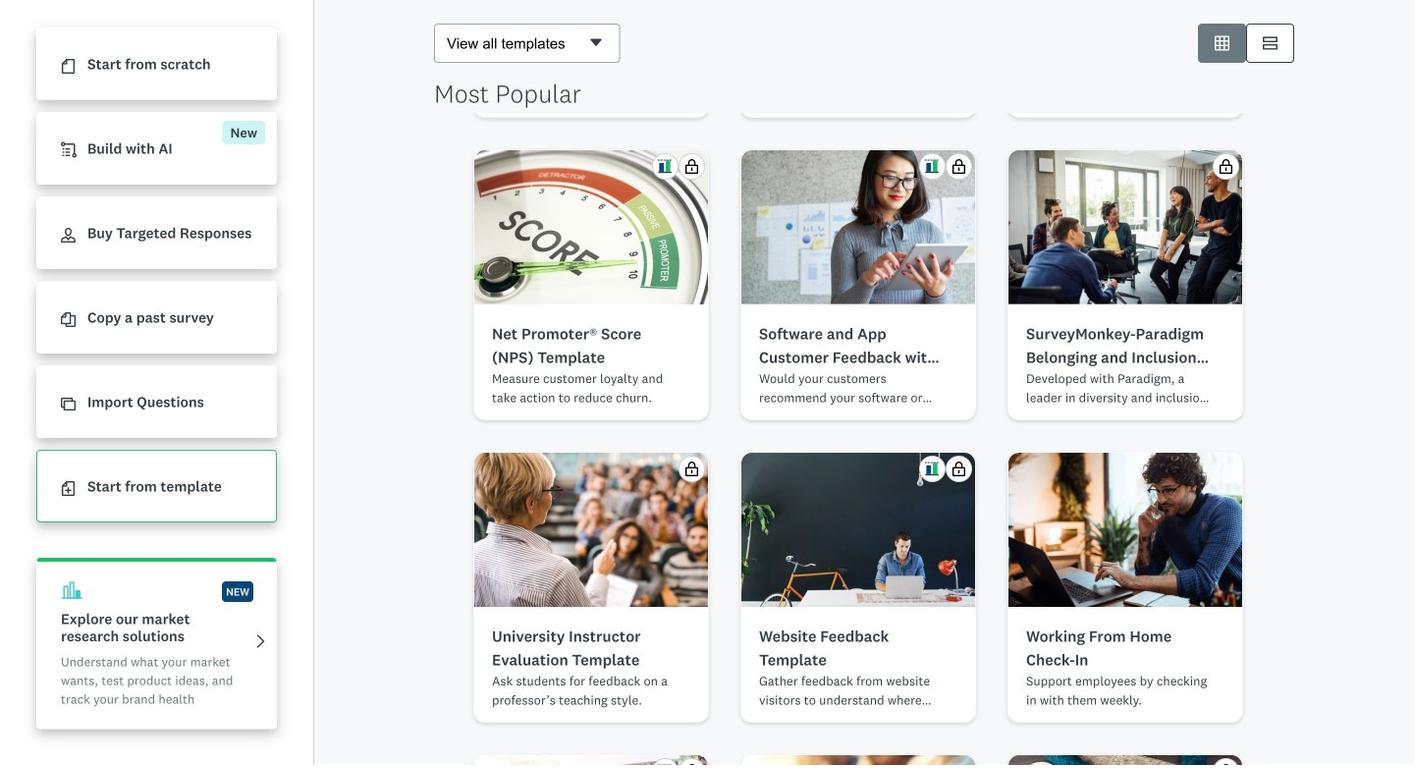 Task type: vqa. For each thing, say whether or not it's contained in the screenshot.
Website Feedback Template "image"'s Lock image
yes



Task type: describe. For each thing, give the bounding box(es) containing it.
textboxmultiple image
[[1264, 36, 1278, 51]]

surveymonkey-paradigm belonging and inclusion template image
[[1009, 150, 1243, 305]]

university instructor evaluation template image
[[475, 453, 708, 607]]

user image
[[61, 228, 76, 243]]

lock image for net promoter® score (nps) template 'image' at the top
[[685, 159, 700, 174]]

website feedback template image
[[742, 453, 976, 607]]

grid image
[[1215, 36, 1230, 51]]



Task type: locate. For each thing, give the bounding box(es) containing it.
1 vertical spatial lock image
[[685, 462, 700, 477]]

documentclone image
[[61, 313, 76, 327]]

clone image
[[61, 397, 76, 412]]

1 horizontal spatial lock image
[[952, 462, 967, 477]]

lock image for website feedback template image
[[952, 462, 967, 477]]

0 horizontal spatial lock image
[[685, 159, 700, 174]]

net promoter® score (nps) template image
[[475, 150, 708, 305]]

documentplus image
[[61, 482, 76, 496]]

chevronright image
[[253, 634, 268, 649]]

2 horizontal spatial lock image
[[1219, 159, 1234, 174]]

software and app customer feedback with nps® image
[[742, 150, 976, 305]]

0 horizontal spatial lock image
[[685, 462, 700, 477]]

0 vertical spatial lock image
[[952, 159, 967, 174]]

working from home check-in image
[[1009, 453, 1243, 607]]

document image
[[61, 59, 76, 74]]

1 horizontal spatial lock image
[[952, 159, 967, 174]]

lock image
[[685, 159, 700, 174], [1219, 159, 1234, 174], [952, 462, 967, 477]]

lock image
[[952, 159, 967, 174], [685, 462, 700, 477]]



